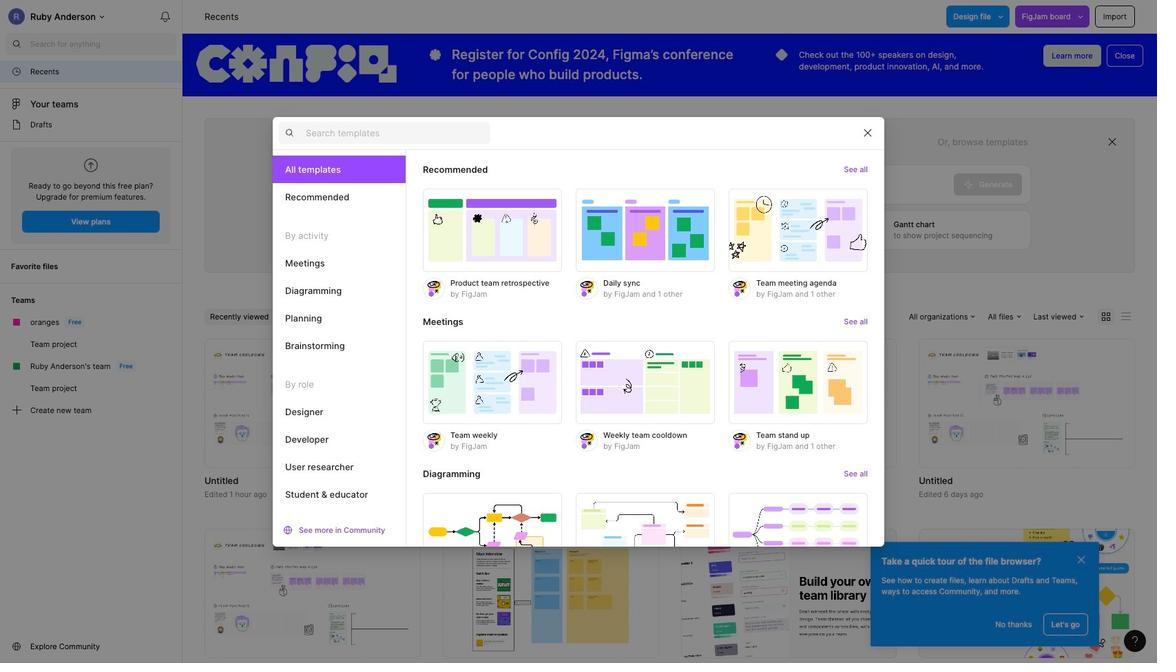 Task type: describe. For each thing, give the bounding box(es) containing it.
Search for anything text field
[[30, 39, 176, 50]]

team stand up image
[[729, 341, 868, 424]]

bell 32 image
[[154, 6, 176, 28]]

page 16 image
[[11, 119, 22, 130]]

daily sync image
[[576, 188, 715, 272]]

team weekly image
[[423, 341, 562, 424]]

search 32 image
[[6, 33, 28, 55]]



Task type: locate. For each thing, give the bounding box(es) containing it.
recent 16 image
[[11, 66, 22, 77]]

Ex: A weekly team meeting, starting with an ice breaker field
[[310, 165, 954, 204]]

community 16 image
[[11, 642, 22, 653]]

team meeting agenda image
[[729, 188, 868, 272]]

mindmap image
[[729, 493, 868, 577]]

file thumbnail image
[[212, 348, 414, 460], [688, 348, 891, 460], [926, 348, 1129, 460], [450, 376, 652, 431], [681, 529, 897, 659], [920, 529, 1136, 659], [473, 536, 629, 652], [212, 538, 414, 650]]

diagram basics image
[[423, 493, 562, 577]]

weekly team cooldown image
[[576, 341, 715, 424]]

uml diagram image
[[576, 493, 715, 577]]

Search templates text field
[[306, 125, 491, 141]]

dialog
[[273, 116, 885, 604]]

product team retrospective image
[[423, 188, 562, 272]]



